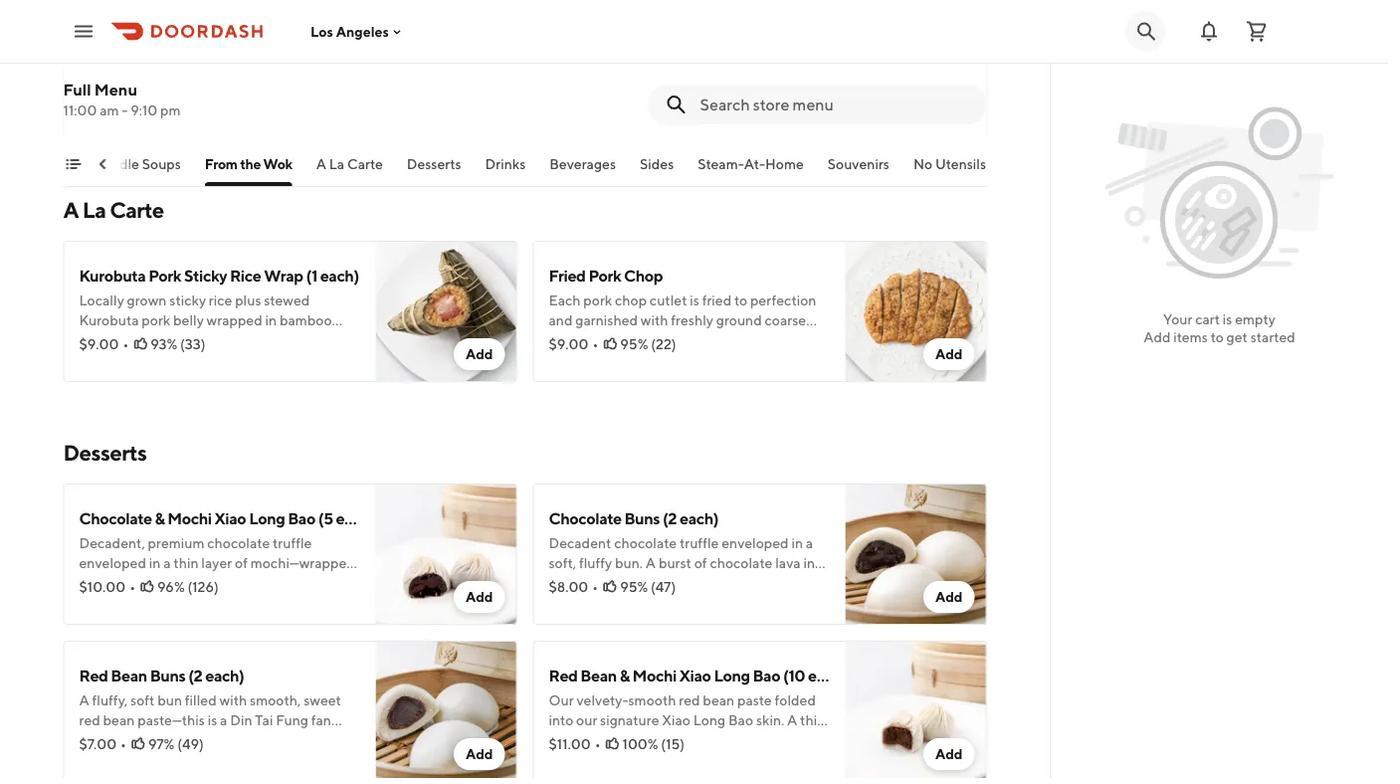 Task type: describe. For each thing, give the bounding box(es) containing it.
no utensils button
[[914, 154, 987, 186]]

• for chocolate & mochi xiao long bao (5 each)
[[130, 579, 135, 595]]

leaves:
[[79, 332, 122, 348]]

1 vertical spatial in
[[792, 535, 803, 551]]

drinks
[[486, 156, 526, 172]]

of inside chocolate buns (2 each) decadent chocolate truffle enveloped in a soft, fluffy bun. a burst of chocolate lava in every bite. may contain peanuts.
[[694, 555, 707, 571]]

97% (49)
[[148, 736, 204, 752]]

souvenirs
[[828, 156, 890, 172]]

shredded kurobuta pork fried noodles image
[[376, 0, 517, 139]]

$7.00
[[79, 736, 117, 752]]

chocolate & mochi xiao long bao (5 each) image
[[376, 484, 517, 625]]

chocolate for chocolate buns (2 each) decadent chocolate truffle enveloped in a soft, fluffy bun. a burst of chocolate lava in every bite. may contain peanuts.
[[549, 509, 622, 528]]

red bean & mochi xiao long bao (10 each) our velvety-smooth red bean paste folded into our signature xiao long bao skin. a thin layer of mochi adds a satisfying, chewy texture.
[[549, 666, 847, 768]]

2 on from the left
[[779, 332, 795, 348]]

your cart is empty add items to get started
[[1144, 311, 1296, 345]]

0 horizontal spatial the
[[241, 156, 261, 172]]

open menu image
[[72, 19, 96, 43]]

soft,
[[549, 555, 576, 571]]

no utensils
[[914, 156, 987, 172]]

outside,
[[693, 332, 744, 348]]

$16.00
[[79, 93, 124, 109]]

our
[[576, 712, 598, 729]]

a inside kurobuta pork sticky rice wrap (1 each) locally grown sticky rice plus stewed kurobuta pork belly wrapped in bamboo leaves: a traditional dish that's hard to pass up.
[[125, 332, 132, 348]]

add button for fried pork chop
[[924, 338, 975, 370]]

• for red bean & mochi xiao long bao (10 each)
[[595, 736, 601, 752]]

notification bell image
[[1197, 19, 1221, 43]]

a inside "button"
[[317, 156, 327, 172]]

shanghai rice cakes with shredded kurobuta pork image
[[846, 0, 987, 139]]

bite.
[[586, 575, 614, 591]]

add for bao
[[936, 746, 963, 762]]

93%
[[151, 336, 177, 352]]

2 vertical spatial kurobuta
[[79, 312, 139, 328]]

1 horizontal spatial pork
[[221, 23, 253, 42]]

items
[[1174, 329, 1208, 345]]

cutlet
[[650, 292, 687, 309]]

0 items, open order cart image
[[1245, 19, 1269, 43]]

• for chocolate buns (2 each)
[[593, 579, 598, 595]]

to inside fried pork chop each pork chop cutlet is fried to perfection and garnished with freshly ground coarse pepper. golden on the outside, juicy on the inside.
[[735, 292, 748, 309]]

a down show menu categories icon
[[63, 197, 79, 223]]

11:00
[[63, 102, 97, 118]]

2 horizontal spatial the
[[798, 332, 819, 348]]

$9.00 • for kurobuta
[[79, 336, 129, 352]]

95% for chocolate buns (2 each)
[[620, 579, 648, 595]]

in inside kurobuta pork sticky rice wrap (1 each) locally grown sticky rice plus stewed kurobuta pork belly wrapped in bamboo leaves: a traditional dish that's hard to pass up.
[[265, 312, 277, 328]]

peanuts.
[[698, 575, 752, 591]]

kurobuta pork sticky rice wrap (1 each) image
[[376, 241, 517, 382]]

a inside the red bean & mochi xiao long bao (10 each) our velvety-smooth red bean paste folded into our signature xiao long bao skin. a thin layer of mochi adds a satisfying, chewy texture.
[[787, 712, 798, 729]]

0 vertical spatial long
[[249, 509, 285, 528]]

fried pork chop image
[[846, 241, 987, 382]]

fung
[[276, 712, 309, 729]]

pepper.
[[549, 332, 597, 348]]

wok
[[264, 156, 293, 172]]

0 vertical spatial kurobuta
[[151, 23, 218, 42]]

sweet
[[304, 692, 341, 709]]

each) inside the red bean & mochi xiao long bao (10 each) our velvety-smooth red bean paste folded into our signature xiao long bao skin. a thin layer of mochi adds a satisfying, chewy texture.
[[808, 666, 847, 685]]

red for red bean buns (2 each)
[[79, 666, 108, 685]]

Item Search search field
[[700, 94, 971, 115]]

up.
[[79, 352, 99, 368]]

add button for red bean buns (2 each)
[[454, 739, 505, 770]]

1 vertical spatial 95% (22)
[[620, 336, 676, 352]]

is inside the your cart is empty add items to get started
[[1223, 311, 1233, 327]]

may
[[617, 575, 645, 591]]

add for truffle
[[936, 589, 963, 605]]

satisfying,
[[683, 732, 746, 749]]

that's
[[232, 332, 268, 348]]

bean inside "red bean buns (2 each) a fluffy, soft bun filled with smooth, sweet red bean paste—this is a din tai fung fan favorite."
[[103, 712, 135, 729]]

95% (47)
[[620, 579, 676, 595]]

fried inside fried pork chop each pork chop cutlet is fried to perfection and garnished with freshly ground coarse pepper. golden on the outside, juicy on the inside.
[[549, 266, 586, 285]]

1 vertical spatial xiao
[[680, 666, 711, 685]]

• for fried pork chop
[[593, 336, 599, 352]]

coarse
[[765, 312, 806, 328]]

93% (33)
[[151, 336, 206, 352]]

freshly
[[671, 312, 714, 328]]

(2 inside chocolate buns (2 each) decadent chocolate truffle enveloped in a soft, fluffy bun. a burst of chocolate lava in every bite. may contain peanuts.
[[663, 509, 677, 528]]

from
[[205, 156, 238, 172]]

hard
[[270, 332, 299, 348]]

95% (40)
[[156, 93, 215, 109]]

truffle
[[680, 535, 719, 551]]

$16.00 •
[[79, 93, 134, 109]]

0 vertical spatial bao
[[288, 509, 315, 528]]

los
[[311, 23, 333, 40]]

contain
[[647, 575, 695, 591]]

ground
[[716, 312, 762, 328]]

0 horizontal spatial desserts
[[63, 440, 147, 466]]

a inside chocolate buns (2 each) decadent chocolate truffle enveloped in a soft, fluffy bun. a burst of chocolate lava in every bite. may contain peanuts.
[[806, 535, 813, 551]]

(5
[[318, 509, 333, 528]]

a inside chocolate buns (2 each) decadent chocolate truffle enveloped in a soft, fluffy bun. a burst of chocolate lava in every bite. may contain peanuts.
[[646, 555, 656, 571]]

bun
[[157, 692, 182, 709]]

kurobuta pork sticky rice wrap (1 each) locally grown sticky rice plus stewed kurobuta pork belly wrapped in bamboo leaves: a traditional dish that's hard to pass up.
[[79, 266, 359, 368]]

0 vertical spatial 95% (22)
[[626, 93, 682, 109]]

layer
[[549, 732, 580, 749]]

$8.00
[[549, 579, 589, 595]]

with inside "red bean buns (2 each) a fluffy, soft bun filled with smooth, sweet red bean paste—this is a din tai fung fan favorite."
[[220, 692, 247, 709]]

drinks button
[[486, 154, 526, 186]]

every
[[549, 575, 584, 591]]

1 vertical spatial long
[[714, 666, 750, 685]]

mochi
[[598, 732, 637, 749]]

shredded
[[79, 23, 148, 42]]

smooth
[[629, 692, 676, 709]]

stewed
[[264, 292, 310, 309]]

paste
[[738, 692, 772, 709]]

carte inside "button"
[[348, 156, 384, 172]]

sides
[[641, 156, 675, 172]]

-
[[122, 102, 128, 118]]

sticky
[[170, 292, 206, 309]]

filled
[[185, 692, 217, 709]]

is inside "red bean buns (2 each) a fluffy, soft bun filled with smooth, sweet red bean paste—this is a din tai fung fan favorite."
[[208, 712, 217, 729]]

la inside "button"
[[330, 156, 345, 172]]

noodles
[[296, 23, 355, 42]]

get
[[1227, 329, 1248, 345]]

belly
[[173, 312, 204, 328]]

1 horizontal spatial desserts
[[407, 156, 462, 172]]

pork for rice
[[149, 266, 181, 285]]

0 horizontal spatial la
[[82, 197, 106, 223]]

pork for each
[[589, 266, 621, 285]]

fried
[[702, 292, 732, 309]]

red inside the red bean & mochi xiao long bao (10 each) our velvety-smooth red bean paste folded into our signature xiao long bao skin. a thin layer of mochi adds a satisfying, chewy texture.
[[679, 692, 700, 709]]

1 horizontal spatial the
[[669, 332, 690, 348]]

plus
[[235, 292, 261, 309]]

add for each)
[[466, 346, 493, 362]]

steam-at-home
[[698, 156, 805, 172]]

din
[[230, 712, 252, 729]]

and
[[549, 312, 573, 328]]

chewy
[[749, 732, 790, 749]]

0 vertical spatial xiao
[[215, 509, 246, 528]]

1 vertical spatial (22)
[[651, 336, 676, 352]]

chocolate buns (2 each) decadent chocolate truffle enveloped in a soft, fluffy bun. a burst of chocolate lava in every bite. may contain peanuts.
[[549, 509, 815, 591]]

each) inside kurobuta pork sticky rice wrap (1 each) locally grown sticky rice plus stewed kurobuta pork belly wrapped in bamboo leaves: a traditional dish that's hard to pass up.
[[320, 266, 359, 285]]

$9.00 • for fried
[[549, 336, 599, 352]]

(2 inside "red bean buns (2 each) a fluffy, soft bun filled with smooth, sweet red bean paste—this is a din tai fung fan favorite."
[[188, 666, 202, 685]]

noodle soups button
[[93, 154, 181, 186]]

scroll menu navigation left image
[[95, 156, 111, 172]]

add button for chocolate buns (2 each)
[[924, 581, 975, 613]]

add for fluffy,
[[466, 746, 493, 762]]

golden
[[600, 332, 647, 348]]

your
[[1164, 311, 1193, 327]]

$10.00 •
[[79, 579, 135, 595]]

sticky
[[184, 266, 227, 285]]

soft
[[130, 692, 155, 709]]

& inside the red bean & mochi xiao long bao (10 each) our velvety-smooth red bean paste folded into our signature xiao long bao skin. a thin layer of mochi adds a satisfying, chewy texture.
[[620, 666, 630, 685]]

locally
[[79, 292, 124, 309]]

red bean buns (2 each) a fluffy, soft bun filled with smooth, sweet red bean paste—this is a din tai fung fan favorite.
[[79, 666, 341, 749]]

add button for kurobuta pork sticky rice wrap (1 each)
[[454, 338, 505, 370]]

1 vertical spatial bao
[[753, 666, 781, 685]]



Task type: locate. For each thing, give the bounding box(es) containing it.
0 horizontal spatial buns
[[150, 666, 186, 685]]

a
[[125, 332, 132, 348], [806, 535, 813, 551], [220, 712, 227, 729], [673, 732, 680, 749]]

bao up paste
[[753, 666, 781, 685]]

pork inside kurobuta pork sticky rice wrap (1 each) locally grown sticky rice plus stewed kurobuta pork belly wrapped in bamboo leaves: a traditional dish that's hard to pass up.
[[149, 266, 181, 285]]

in right lava
[[804, 555, 815, 571]]

1 horizontal spatial $9.00 •
[[549, 336, 599, 352]]

• right the $10.00
[[130, 579, 135, 595]]

chocolate & mochi xiao long bao (5 each)
[[79, 509, 375, 528]]

1 vertical spatial of
[[582, 732, 595, 749]]

bean inside the red bean & mochi xiao long bao (10 each) our velvety-smooth red bean paste folded into our signature xiao long bao skin. a thin layer of mochi adds a satisfying, chewy texture.
[[581, 666, 617, 685]]

1 horizontal spatial to
[[735, 292, 748, 309]]

buns up bun.
[[625, 509, 660, 528]]

our
[[549, 692, 574, 709]]

1 horizontal spatial carte
[[348, 156, 384, 172]]

to up the ground
[[735, 292, 748, 309]]

$9.00 • down locally on the top of page
[[79, 336, 129, 352]]

mochi inside the red bean & mochi xiao long bao (10 each) our velvety-smooth red bean paste folded into our signature xiao long bao skin. a thin layer of mochi adds a satisfying, chewy texture.
[[633, 666, 677, 685]]

juicy
[[746, 332, 776, 348]]

angeles
[[336, 23, 389, 40]]

a right adds
[[673, 732, 680, 749]]

(33)
[[180, 336, 206, 352]]

a la carte button
[[317, 154, 384, 186]]

cart
[[1196, 311, 1220, 327]]

1 horizontal spatial &
[[620, 666, 630, 685]]

velvety-
[[577, 692, 629, 709]]

a inside the red bean & mochi xiao long bao (10 each) our velvety-smooth red bean paste folded into our signature xiao long bao skin. a thin layer of mochi adds a satisfying, chewy texture.
[[673, 732, 680, 749]]

(22) up sides
[[657, 93, 682, 109]]

0 horizontal spatial (2
[[188, 666, 202, 685]]

1 vertical spatial (2
[[188, 666, 202, 685]]

chocolate buns (2 each) image
[[846, 484, 987, 625]]

2 bean from the left
[[581, 666, 617, 685]]

at-
[[745, 156, 766, 172]]

pork inside fried pork chop each pork chop cutlet is fried to perfection and garnished with freshly ground coarse pepper. golden on the outside, juicy on the inside.
[[584, 292, 612, 309]]

2 vertical spatial is
[[208, 712, 217, 729]]

0 horizontal spatial red
[[79, 666, 108, 685]]

a right wok
[[317, 156, 327, 172]]

of down our
[[582, 732, 595, 749]]

bean
[[703, 692, 735, 709], [103, 712, 135, 729]]

a right enveloped
[[806, 535, 813, 551]]

beverages
[[550, 156, 617, 172]]

0 horizontal spatial on
[[650, 332, 666, 348]]

95% for shredded kurobuta pork fried noodles
[[156, 93, 184, 109]]

fried left los
[[256, 23, 293, 42]]

long up paste
[[714, 666, 750, 685]]

1 horizontal spatial fried
[[549, 266, 586, 285]]

on right golden
[[650, 332, 666, 348]]

pork inside fried pork chop each pork chop cutlet is fried to perfection and garnished with freshly ground coarse pepper. golden on the outside, juicy on the inside.
[[589, 266, 621, 285]]

a la carte
[[317, 156, 384, 172], [63, 197, 164, 223]]

red inside the red bean & mochi xiao long bao (10 each) our velvety-smooth red bean paste folded into our signature xiao long bao skin. a thin layer of mochi adds a satisfying, chewy texture.
[[549, 666, 578, 685]]

1 horizontal spatial pork
[[584, 292, 612, 309]]

• for red bean buns (2 each)
[[121, 736, 126, 752]]

100% (15)
[[623, 736, 685, 752]]

0 horizontal spatial bean
[[111, 666, 147, 685]]

0 horizontal spatial $9.00
[[79, 336, 119, 352]]

1 horizontal spatial red
[[549, 666, 578, 685]]

0 vertical spatial fried
[[256, 23, 293, 42]]

xiao up "(126)"
[[215, 509, 246, 528]]

a la carte down noodle on the top left of page
[[63, 197, 164, 223]]

los angeles button
[[311, 23, 405, 40]]

2 red from the left
[[549, 666, 578, 685]]

0 vertical spatial pork
[[584, 292, 612, 309]]

add inside the your cart is empty add items to get started
[[1144, 329, 1171, 345]]

$11.00
[[549, 736, 591, 752]]

2 $9.00 from the left
[[549, 336, 589, 352]]

0 horizontal spatial $9.00 •
[[79, 336, 129, 352]]

0 vertical spatial (22)
[[657, 93, 682, 109]]

• right "-" at the left of page
[[128, 93, 134, 109]]

show menu categories image
[[65, 156, 81, 172]]

(15)
[[661, 736, 685, 752]]

chocolate inside chocolate buns (2 each) decadent chocolate truffle enveloped in a soft, fluffy bun. a burst of chocolate lava in every bite. may contain peanuts.
[[549, 509, 622, 528]]

96%
[[157, 579, 185, 595]]

1 vertical spatial desserts
[[63, 440, 147, 466]]

bean up velvety-
[[581, 666, 617, 685]]

0 horizontal spatial pork
[[142, 312, 170, 328]]

1 vertical spatial a la carte
[[63, 197, 164, 223]]

1 horizontal spatial la
[[330, 156, 345, 172]]

a right bun.
[[646, 555, 656, 571]]

1 red from the left
[[79, 666, 108, 685]]

pork up garnished
[[584, 292, 612, 309]]

1 horizontal spatial chocolate
[[710, 555, 773, 571]]

0 horizontal spatial &
[[155, 509, 165, 528]]

fan
[[311, 712, 331, 729]]

bean for buns
[[111, 666, 147, 685]]

& up velvety-
[[620, 666, 630, 685]]

red for red bean & mochi xiao long bao (10 each)
[[549, 666, 578, 685]]

$7.00 •
[[79, 736, 126, 752]]

0 vertical spatial (2
[[663, 509, 677, 528]]

bean for &
[[581, 666, 617, 685]]

is right cart
[[1223, 311, 1233, 327]]

bean up soft
[[111, 666, 147, 685]]

(40)
[[187, 93, 215, 109]]

no
[[914, 156, 933, 172]]

smooth,
[[250, 692, 301, 709]]

shredded kurobuta pork fried noodles
[[79, 23, 355, 42]]

0 vertical spatial bean
[[703, 692, 735, 709]]

1 vertical spatial is
[[1223, 311, 1233, 327]]

started
[[1251, 329, 1296, 345]]

red inside "red bean buns (2 each) a fluffy, soft bun filled with smooth, sweet red bean paste—this is a din tai fung fan favorite."
[[79, 712, 100, 729]]

of
[[694, 555, 707, 571], [582, 732, 595, 749]]

pork down grown
[[142, 312, 170, 328]]

$9.00 • down the and
[[549, 336, 599, 352]]

beverages button
[[550, 154, 617, 186]]

red bean & mochi xiao long bao (10 each) image
[[846, 641, 987, 778]]

a inside "red bean buns (2 each) a fluffy, soft bun filled with smooth, sweet red bean paste—this is a din tai fung fan favorite."
[[220, 712, 227, 729]]

1 vertical spatial buns
[[150, 666, 186, 685]]

1 horizontal spatial bean
[[581, 666, 617, 685]]

each) inside chocolate buns (2 each) decadent chocolate truffle enveloped in a soft, fluffy bun. a burst of chocolate lava in every bite. may contain peanuts.
[[680, 509, 719, 528]]

bean left paste
[[703, 692, 735, 709]]

2 horizontal spatial pork
[[589, 266, 621, 285]]

0 horizontal spatial a la carte
[[63, 197, 164, 223]]

1 horizontal spatial chocolate
[[549, 509, 622, 528]]

$9.00 down locally on the top of page
[[79, 336, 119, 352]]

los angeles
[[311, 23, 389, 40]]

xiao up (15)
[[662, 712, 691, 729]]

1 vertical spatial bean
[[103, 712, 135, 729]]

• down garnished
[[593, 336, 599, 352]]

the down the freshly
[[669, 332, 690, 348]]

1 horizontal spatial a la carte
[[317, 156, 384, 172]]

0 vertical spatial mochi
[[168, 509, 212, 528]]

is up the freshly
[[690, 292, 700, 309]]

2 vertical spatial bao
[[729, 712, 754, 729]]

add button for red bean & mochi xiao long bao (10 each)
[[924, 739, 975, 770]]

buns
[[625, 509, 660, 528], [150, 666, 186, 685]]

1 horizontal spatial red
[[679, 692, 700, 709]]

on down coarse
[[779, 332, 795, 348]]

95% down bun.
[[620, 579, 648, 595]]

traditional
[[135, 332, 200, 348]]

0 vertical spatial carte
[[348, 156, 384, 172]]

grown
[[127, 292, 167, 309]]

1 horizontal spatial of
[[694, 555, 707, 571]]

0 horizontal spatial chocolate
[[79, 509, 152, 528]]

red inside "red bean buns (2 each) a fluffy, soft bun filled with smooth, sweet red bean paste—this is a din tai fung fan favorite."
[[79, 666, 108, 685]]

rice
[[230, 266, 261, 285]]

1 horizontal spatial (2
[[663, 509, 677, 528]]

2 horizontal spatial to
[[1211, 329, 1224, 345]]

to down bamboo
[[302, 332, 315, 348]]

to inside the your cart is empty add items to get started
[[1211, 329, 1224, 345]]

1 vertical spatial kurobuta
[[79, 266, 146, 285]]

with down cutlet
[[641, 312, 668, 328]]

carte left desserts button
[[348, 156, 384, 172]]

each) up filled
[[205, 666, 244, 685]]

0 horizontal spatial bean
[[103, 712, 135, 729]]

buns up the bun
[[150, 666, 186, 685]]

la down scroll menu navigation left icon
[[82, 197, 106, 223]]

desserts left drinks
[[407, 156, 462, 172]]

2 chocolate from the left
[[549, 509, 622, 528]]

wrap
[[264, 266, 303, 285]]

a inside "red bean buns (2 each) a fluffy, soft bun filled with smooth, sweet red bean paste—this is a din tai fung fan favorite."
[[79, 692, 89, 709]]

of inside the red bean & mochi xiao long bao (10 each) our velvety-smooth red bean paste folded into our signature xiao long bao skin. a thin layer of mochi adds a satisfying, chewy texture.
[[582, 732, 595, 749]]

bean inside the red bean & mochi xiao long bao (10 each) our velvety-smooth red bean paste folded into our signature xiao long bao skin. a thin layer of mochi adds a satisfying, chewy texture.
[[703, 692, 735, 709]]

perfection
[[750, 292, 817, 309]]

95% up sides
[[626, 93, 654, 109]]

$9.00 down the and
[[549, 336, 589, 352]]

mochi up 96% (126) on the left of the page
[[168, 509, 212, 528]]

2 vertical spatial xiao
[[662, 712, 691, 729]]

add
[[1144, 329, 1171, 345], [466, 346, 493, 362], [936, 346, 963, 362], [466, 589, 493, 605], [936, 589, 963, 605], [466, 746, 493, 762], [936, 746, 963, 762]]

0 vertical spatial with
[[641, 312, 668, 328]]

la right wok
[[330, 156, 345, 172]]

a left fluffy, at the bottom left
[[79, 692, 89, 709]]

0 vertical spatial is
[[690, 292, 700, 309]]

95% (22) up sides
[[626, 93, 682, 109]]

steam-at-home button
[[698, 154, 805, 186]]

chocolate up $10.00 •
[[79, 509, 152, 528]]

1 vertical spatial pork
[[142, 312, 170, 328]]

a
[[317, 156, 327, 172], [63, 197, 79, 223], [646, 555, 656, 571], [79, 692, 89, 709], [787, 712, 798, 729]]

mochi up smooth
[[633, 666, 677, 685]]

• down our
[[595, 736, 601, 752]]

each)
[[320, 266, 359, 285], [336, 509, 375, 528], [680, 509, 719, 528], [205, 666, 244, 685], [808, 666, 847, 685]]

each
[[549, 292, 581, 309]]

red up our
[[549, 666, 578, 685]]

0 vertical spatial a la carte
[[317, 156, 384, 172]]

rice
[[209, 292, 232, 309]]

each) inside "red bean buns (2 each) a fluffy, soft bun filled with smooth, sweet red bean paste—this is a din tai fung fan favorite."
[[205, 666, 244, 685]]

adds
[[640, 732, 670, 749]]

fried up each
[[549, 266, 586, 285]]

0 horizontal spatial chocolate
[[614, 535, 677, 551]]

signature
[[600, 712, 659, 729]]

burst
[[659, 555, 692, 571]]

95% (22) down chop
[[620, 336, 676, 352]]

1 horizontal spatial on
[[779, 332, 795, 348]]

folded
[[775, 692, 816, 709]]

fluffy,
[[92, 692, 128, 709]]

pork up chop
[[589, 266, 621, 285]]

1 on from the left
[[650, 332, 666, 348]]

bao down paste
[[729, 712, 754, 729]]

bean
[[111, 666, 147, 685], [581, 666, 617, 685]]

0 horizontal spatial is
[[208, 712, 217, 729]]

pork up grown
[[149, 266, 181, 285]]

1 vertical spatial red
[[79, 712, 100, 729]]

0 vertical spatial &
[[155, 509, 165, 528]]

buns inside chocolate buns (2 each) decadent chocolate truffle enveloped in a soft, fluffy bun. a burst of chocolate lava in every bite. may contain peanuts.
[[625, 509, 660, 528]]

(2 up burst
[[663, 509, 677, 528]]

buns inside "red bean buns (2 each) a fluffy, soft bun filled with smooth, sweet red bean paste—this is a din tai fung fan favorite."
[[150, 666, 186, 685]]

to inside kurobuta pork sticky rice wrap (1 each) locally grown sticky rice plus stewed kurobuta pork belly wrapped in bamboo leaves: a traditional dish that's hard to pass up.
[[302, 332, 315, 348]]

texture.
[[549, 752, 598, 768]]

2 vertical spatial in
[[804, 555, 815, 571]]

red bean buns (2 each) image
[[376, 641, 517, 778]]

full
[[63, 80, 91, 99]]

the left wok
[[241, 156, 261, 172]]

enveloped
[[722, 535, 789, 551]]

$9.00 •
[[79, 336, 129, 352], [549, 336, 599, 352]]

1 vertical spatial mochi
[[633, 666, 677, 685]]

0 vertical spatial in
[[265, 312, 277, 328]]

bean down fluffy, at the bottom left
[[103, 712, 135, 729]]

a right leaves:
[[125, 332, 132, 348]]

$9.00 for kurobuta
[[79, 336, 119, 352]]

on
[[650, 332, 666, 348], [779, 332, 795, 348]]

each) right (5
[[336, 509, 375, 528]]

1 vertical spatial fried
[[549, 266, 586, 285]]

chocolate down enveloped
[[710, 555, 773, 571]]

• right $7.00
[[121, 736, 126, 752]]

red up favorite.
[[79, 712, 100, 729]]

is inside fried pork chop each pork chop cutlet is fried to perfection and garnished with freshly ground coarse pepper. golden on the outside, juicy on the inside.
[[690, 292, 700, 309]]

fried
[[256, 23, 293, 42], [549, 266, 586, 285]]

1 horizontal spatial with
[[641, 312, 668, 328]]

0 vertical spatial of
[[694, 555, 707, 571]]

a la carte right wok
[[317, 156, 384, 172]]

each) right (10
[[808, 666, 847, 685]]

• for kurobuta pork sticky rice wrap (1 each)
[[123, 336, 129, 352]]

0 horizontal spatial fried
[[256, 23, 293, 42]]

• right leaves:
[[123, 336, 129, 352]]

0 vertical spatial buns
[[625, 509, 660, 528]]

each) right (1
[[320, 266, 359, 285]]

paste—this
[[138, 712, 205, 729]]

is down filled
[[208, 712, 217, 729]]

long up satisfying,
[[694, 712, 726, 729]]

red up fluffy, at the bottom left
[[79, 666, 108, 685]]

red right smooth
[[679, 692, 700, 709]]

1 $9.00 from the left
[[79, 336, 119, 352]]

1 vertical spatial with
[[220, 692, 247, 709]]

0 horizontal spatial red
[[79, 712, 100, 729]]

chocolate up decadent
[[549, 509, 622, 528]]

with inside fried pork chop each pork chop cutlet is fried to perfection and garnished with freshly ground coarse pepper. golden on the outside, juicy on the inside.
[[641, 312, 668, 328]]

with up din
[[220, 692, 247, 709]]

1 horizontal spatial mochi
[[633, 666, 677, 685]]

0 vertical spatial desserts
[[407, 156, 462, 172]]

95% for fried pork chop
[[620, 336, 648, 352]]

1 horizontal spatial buns
[[625, 509, 660, 528]]

pork left los
[[221, 23, 253, 42]]

(2 up filled
[[188, 666, 202, 685]]

desserts down up.
[[63, 440, 147, 466]]

pork inside kurobuta pork sticky rice wrap (1 each) locally grown sticky rice plus stewed kurobuta pork belly wrapped in bamboo leaves: a traditional dish that's hard to pass up.
[[142, 312, 170, 328]]

$9.00 for fried
[[549, 336, 589, 352]]

& up 96%
[[155, 509, 165, 528]]

95% down garnished
[[620, 336, 648, 352]]

1 vertical spatial la
[[82, 197, 106, 223]]

0 horizontal spatial mochi
[[168, 509, 212, 528]]

a left din
[[220, 712, 227, 729]]

96% (126)
[[157, 579, 219, 595]]

xiao up satisfying,
[[680, 666, 711, 685]]

• for shredded kurobuta pork fried noodles
[[128, 93, 134, 109]]

1 bean from the left
[[111, 666, 147, 685]]

in up lava
[[792, 535, 803, 551]]

95%
[[156, 93, 184, 109], [626, 93, 654, 109], [620, 336, 648, 352], [620, 579, 648, 595]]

fluffy
[[579, 555, 612, 571]]

bean inside "red bean buns (2 each) a fluffy, soft bun filled with smooth, sweet red bean paste—this is a din tai fung fan favorite."
[[111, 666, 147, 685]]

of down truffle at bottom
[[694, 555, 707, 571]]

95% left (40) on the top left of the page
[[156, 93, 184, 109]]

inside.
[[549, 352, 590, 368]]

2 $9.00 • from the left
[[549, 336, 599, 352]]

kurobuta up locally on the top of page
[[79, 266, 146, 285]]

long left (5
[[249, 509, 285, 528]]

add button for chocolate & mochi xiao long bao (5 each)
[[454, 581, 505, 613]]

a down folded
[[787, 712, 798, 729]]

1 vertical spatial chocolate
[[710, 555, 773, 571]]

menu
[[94, 80, 137, 99]]

each) up truffle at bottom
[[680, 509, 719, 528]]

100%
[[623, 736, 659, 752]]

1 chocolate from the left
[[79, 509, 152, 528]]

desserts button
[[407, 154, 462, 186]]

(47)
[[651, 579, 676, 595]]

kurobuta down locally on the top of page
[[79, 312, 139, 328]]

1 vertical spatial carte
[[110, 197, 164, 223]]

fried pork chop each pork chop cutlet is fried to perfection and garnished with freshly ground coarse pepper. golden on the outside, juicy on the inside.
[[549, 266, 819, 368]]

noodle
[[93, 156, 140, 172]]

0 vertical spatial la
[[330, 156, 345, 172]]

(22)
[[657, 93, 682, 109], [651, 336, 676, 352]]

1 horizontal spatial $9.00
[[549, 336, 589, 352]]

0 horizontal spatial pork
[[149, 266, 181, 285]]

2 vertical spatial long
[[694, 712, 726, 729]]

to left the get
[[1211, 329, 1224, 345]]

2 horizontal spatial is
[[1223, 311, 1233, 327]]

1 vertical spatial &
[[620, 666, 630, 685]]

0 horizontal spatial to
[[302, 332, 315, 348]]

bao left (5
[[288, 509, 315, 528]]

(126)
[[188, 579, 219, 595]]

chocolate for chocolate & mochi xiao long bao (5 each)
[[79, 509, 152, 528]]

95% (22)
[[626, 93, 682, 109], [620, 336, 676, 352]]

chocolate up bun.
[[614, 535, 677, 551]]

(22) down the freshly
[[651, 336, 676, 352]]

1 horizontal spatial is
[[690, 292, 700, 309]]

thin
[[800, 712, 825, 729]]

add for cutlet
[[936, 346, 963, 362]]

bun.
[[615, 555, 643, 571]]

• down fluffy
[[593, 579, 598, 595]]

carte down noodle soups button
[[110, 197, 164, 223]]

1 horizontal spatial bean
[[703, 692, 735, 709]]

1 $9.00 • from the left
[[79, 336, 129, 352]]

the down coarse
[[798, 332, 819, 348]]

97%
[[148, 736, 175, 752]]

kurobuta up 95% (40)
[[151, 23, 218, 42]]

in up hard
[[265, 312, 277, 328]]



Task type: vqa. For each thing, say whether or not it's contained in the screenshot.


